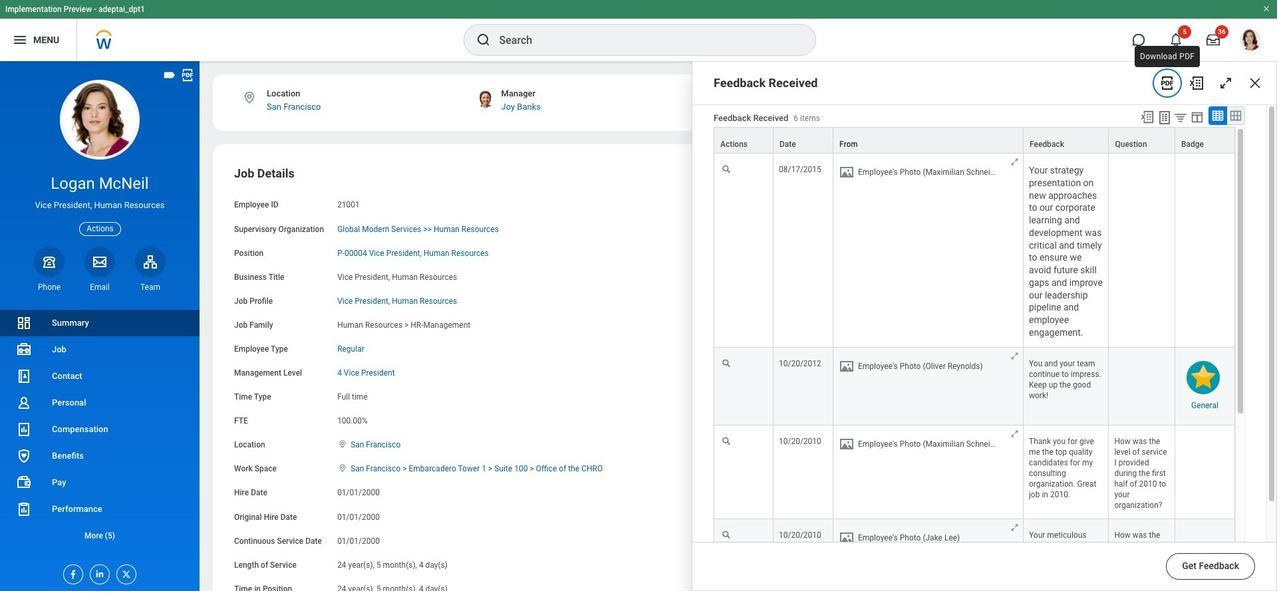 Task type: vqa. For each thing, say whether or not it's contained in the screenshot.
Full
no



Task type: describe. For each thing, give the bounding box(es) containing it.
team logan mcneil element
[[135, 282, 166, 293]]

location image
[[337, 440, 348, 449]]

contact image
[[16, 369, 32, 385]]

1 employee's photo (maximilian schneider) image from the top
[[757, 313, 780, 336]]

table image
[[1212, 109, 1225, 122]]

select to filter grid data image
[[1174, 110, 1189, 124]]

pdf image
[[1160, 75, 1176, 91]]

1 column header from the left
[[714, 127, 774, 154]]

2 employee's photo (maximilian schneider) image from the top
[[757, 394, 780, 417]]

job image
[[16, 342, 32, 358]]

1 row from the top
[[714, 127, 1236, 154]]

performance image
[[16, 502, 32, 518]]

4 row from the top
[[714, 426, 1236, 520]]

2 row from the top
[[714, 154, 1236, 348]]

expand table image
[[1230, 109, 1243, 122]]

1 vertical spatial x image
[[117, 566, 132, 580]]

facebook image
[[64, 566, 79, 580]]

phone image
[[40, 254, 59, 270]]

0 horizontal spatial location image
[[242, 91, 257, 105]]

benefits image
[[16, 449, 32, 465]]

4 image image from the top
[[839, 531, 855, 547]]

full time element
[[337, 390, 368, 402]]

search image
[[476, 32, 491, 48]]

3 image image from the top
[[839, 436, 855, 452]]

tag image
[[162, 68, 177, 83]]

1 image image from the top
[[839, 164, 855, 180]]

badge image
[[1188, 361, 1221, 394]]

0 horizontal spatial grow image
[[1010, 157, 1020, 167]]

mail image
[[92, 254, 108, 270]]

navigation pane region
[[0, 61, 200, 592]]



Task type: locate. For each thing, give the bounding box(es) containing it.
0 vertical spatial x image
[[1248, 75, 1264, 91]]

0 vertical spatial location image
[[242, 91, 257, 105]]

email logan mcneil element
[[85, 282, 115, 293]]

0 vertical spatial grow image
[[1219, 75, 1235, 91]]

tooltip
[[1133, 43, 1203, 70]]

employee's photo (oliver reynolds) image
[[757, 359, 780, 382]]

column header
[[714, 127, 774, 154], [774, 127, 834, 154]]

summary image
[[16, 315, 32, 331]]

1 horizontal spatial list
[[757, 313, 1223, 440]]

view printable version (pdf) image
[[180, 68, 195, 83]]

employee's photo (maximilian schneider) image down employee's photo (oliver reynolds) at bottom
[[757, 394, 780, 417]]

x image
[[1248, 75, 1264, 91], [117, 566, 132, 580]]

toolbar
[[1135, 106, 1246, 127]]

profile logan mcneil element
[[1233, 25, 1270, 55]]

inbox large image
[[1207, 33, 1221, 47]]

cell
[[834, 154, 1024, 348], [1110, 154, 1176, 348], [1176, 154, 1236, 348], [1110, 348, 1176, 426], [1176, 426, 1236, 520], [1176, 520, 1236, 592]]

1 horizontal spatial x image
[[1248, 75, 1264, 91]]

view team image
[[142, 254, 158, 270]]

compensation image
[[16, 422, 32, 438]]

close environment banner image
[[1263, 5, 1271, 13]]

x image down profile logan mcneil element
[[1248, 75, 1264, 91]]

0 horizontal spatial list
[[0, 310, 200, 550]]

export to worksheets image
[[1157, 110, 1173, 126]]

notifications large image
[[1170, 33, 1183, 47]]

5 row from the top
[[714, 520, 1236, 592]]

0 vertical spatial employee's photo (maximilian schneider) image
[[757, 313, 780, 336]]

2 image image from the top
[[839, 358, 855, 374]]

employee's photo (maximilian schneider) image up employee's photo (oliver reynolds) at bottom
[[757, 313, 780, 336]]

0 horizontal spatial x image
[[117, 566, 132, 580]]

2 column header from the left
[[774, 127, 834, 154]]

x image right linkedin 'image'
[[117, 566, 132, 580]]

personal summary element
[[757, 119, 825, 131]]

dialog
[[692, 61, 1278, 592]]

click to view/edit grid preferences image
[[1191, 110, 1205, 124]]

row
[[714, 127, 1236, 154], [714, 154, 1236, 348], [714, 348, 1236, 426], [714, 426, 1236, 520], [714, 520, 1236, 592]]

location image
[[242, 91, 257, 105], [337, 464, 348, 473]]

1 horizontal spatial location image
[[337, 464, 348, 473]]

employee's photo (maximilian schneider) image
[[757, 313, 780, 336], [757, 394, 780, 417]]

1 vertical spatial grow image
[[1010, 157, 1020, 167]]

phone logan mcneil element
[[34, 282, 65, 293]]

group
[[234, 166, 701, 592]]

export to excel image
[[1141, 110, 1155, 124]]

excel image
[[1189, 75, 1205, 91]]

image image
[[839, 164, 855, 180], [839, 358, 855, 374], [839, 436, 855, 452], [839, 531, 855, 547]]

1 vertical spatial location image
[[337, 464, 348, 473]]

grow image
[[1219, 75, 1235, 91], [1010, 157, 1020, 167]]

pay image
[[16, 475, 32, 491]]

banner
[[0, 0, 1278, 61]]

personal image
[[16, 395, 32, 411]]

linkedin image
[[91, 566, 105, 580]]

1 vertical spatial employee's photo (maximilian schneider) image
[[757, 394, 780, 417]]

1 horizontal spatial grow image
[[1219, 75, 1235, 91]]

list
[[0, 310, 200, 550], [757, 313, 1223, 440]]

3 row from the top
[[714, 348, 1236, 426]]



